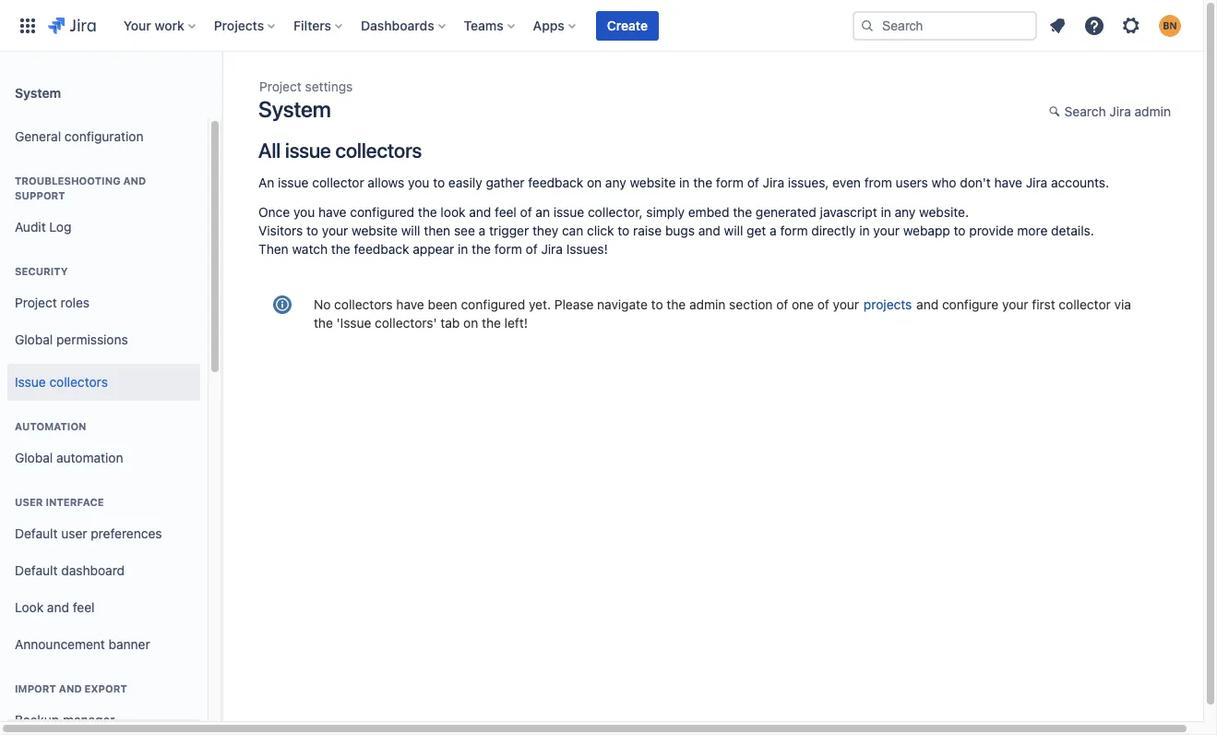 Task type: vqa. For each thing, say whether or not it's contained in the screenshot.
Oct
no



Task type: locate. For each thing, give the bounding box(es) containing it.
don't
[[961, 175, 992, 190]]

embed
[[689, 204, 730, 220]]

1 a from the left
[[479, 223, 486, 238]]

a right get
[[770, 223, 777, 238]]

2 global from the top
[[15, 449, 53, 465]]

jira inside once you have configured the look and feel of an issue collector, simply embed the generated javascript in any website. visitors to your website will then see a trigger they can click to raise bugs and will get a form directly in your webapp to provide more details. then watch the feedback appear in the form of jira issues!
[[542, 241, 563, 257]]

0 vertical spatial form
[[716, 175, 744, 190]]

website up simply
[[630, 175, 676, 190]]

generated
[[756, 204, 817, 220]]

have
[[995, 175, 1023, 190], [319, 204, 347, 220], [396, 296, 425, 312]]

1 horizontal spatial form
[[716, 175, 744, 190]]

project for project settings
[[259, 78, 302, 94]]

2 vertical spatial issue
[[554, 204, 585, 220]]

0 horizontal spatial will
[[401, 223, 421, 238]]

form down trigger
[[495, 241, 523, 257]]

1 global from the top
[[15, 331, 53, 347]]

0 vertical spatial project
[[259, 78, 302, 94]]

issue
[[285, 139, 331, 163], [278, 175, 309, 190], [554, 204, 585, 220]]

configured down allows
[[350, 204, 415, 220]]

project
[[259, 78, 302, 94], [15, 294, 57, 310]]

project down security
[[15, 294, 57, 310]]

issue inside once you have configured the look and feel of an issue collector, simply embed the generated javascript in any website. visitors to your website will then see a trigger they can click to raise bugs and will get a form directly in your webapp to provide more details. then watch the feedback appear in the form of jira issues!
[[554, 204, 585, 220]]

feel
[[495, 204, 517, 220], [73, 599, 95, 615]]

settings
[[305, 78, 353, 94]]

in down javascript
[[860, 223, 870, 238]]

and right projects link
[[917, 296, 939, 312]]

collector inside and configure your first collector via the 'issue collectors' tab on the left!
[[1060, 296, 1112, 312]]

default up look
[[15, 562, 58, 578]]

global inside the automation group
[[15, 449, 53, 465]]

2 vertical spatial collectors
[[49, 374, 108, 389]]

0 horizontal spatial feedback
[[354, 241, 410, 257]]

form down generated
[[781, 223, 808, 238]]

will left then
[[401, 223, 421, 238]]

default down user
[[15, 525, 58, 541]]

jira down they
[[542, 241, 563, 257]]

website down allows
[[352, 223, 398, 238]]

feel inside once you have configured the look and feel of an issue collector, simply embed the generated javascript in any website. visitors to your website will then see a trigger they can click to raise bugs and will get a form directly in your webapp to provide more details. then watch the feedback appear in the form of jira issues!
[[495, 204, 517, 220]]

search image
[[861, 18, 875, 33]]

global down automation
[[15, 449, 53, 465]]

any up collector, on the top of page
[[606, 175, 627, 190]]

default for default user preferences
[[15, 525, 58, 541]]

your inside and configure your first collector via the 'issue collectors' tab on the left!
[[1003, 296, 1029, 312]]

issue right the all
[[285, 139, 331, 163]]

feel up announcement banner
[[73, 599, 95, 615]]

0 horizontal spatial a
[[479, 223, 486, 238]]

any up the webapp
[[895, 204, 916, 220]]

import and export group
[[7, 663, 200, 735]]

0 horizontal spatial feel
[[73, 599, 95, 615]]

the
[[694, 175, 713, 190], [418, 204, 437, 220], [733, 204, 753, 220], [331, 241, 351, 257], [472, 241, 491, 257], [667, 296, 686, 312], [314, 315, 333, 331], [482, 315, 501, 331]]

user
[[15, 496, 43, 508]]

on
[[587, 175, 602, 190], [464, 315, 479, 331]]

collectors
[[336, 139, 422, 163], [334, 296, 393, 312], [49, 374, 108, 389]]

on inside and configure your first collector via the 'issue collectors' tab on the left!
[[464, 315, 479, 331]]

1 horizontal spatial on
[[587, 175, 602, 190]]

1 horizontal spatial feel
[[495, 204, 517, 220]]

0 vertical spatial configured
[[350, 204, 415, 220]]

1 will from the left
[[401, 223, 421, 238]]

look and feel
[[15, 599, 95, 615]]

1 vertical spatial collector
[[1060, 296, 1112, 312]]

of down they
[[526, 241, 538, 257]]

feedback
[[528, 175, 584, 190], [354, 241, 410, 257]]

projects link
[[863, 295, 914, 313]]

project inside 'security' group
[[15, 294, 57, 310]]

in up simply
[[680, 175, 690, 190]]

collectors for no collectors have been configured yet. please navigate to the admin section of one of your projects
[[334, 296, 393, 312]]

users
[[896, 175, 929, 190]]

banner
[[0, 0, 1204, 52]]

a right see
[[479, 223, 486, 238]]

1 vertical spatial you
[[294, 204, 315, 220]]

tab
[[441, 315, 460, 331]]

feel up trigger
[[495, 204, 517, 220]]

will left get
[[724, 223, 744, 238]]

2 vertical spatial form
[[495, 241, 523, 257]]

1 horizontal spatial configured
[[461, 296, 526, 312]]

2 vertical spatial have
[[396, 296, 425, 312]]

collectors for issue collectors
[[49, 374, 108, 389]]

1 horizontal spatial a
[[770, 223, 777, 238]]

have right don't
[[995, 175, 1023, 190]]

1 default from the top
[[15, 525, 58, 541]]

announcement
[[15, 636, 105, 652]]

2 default from the top
[[15, 562, 58, 578]]

1 vertical spatial form
[[781, 223, 808, 238]]

0 horizontal spatial have
[[319, 204, 347, 220]]

0 horizontal spatial on
[[464, 315, 479, 331]]

1 horizontal spatial feedback
[[528, 175, 584, 190]]

you inside once you have configured the look and feel of an issue collector, simply embed the generated javascript in any website. visitors to your website will then see a trigger they can click to raise bugs and will get a form directly in your webapp to provide more details. then watch the feedback appear in the form of jira issues!
[[294, 204, 315, 220]]

global for global automation
[[15, 449, 53, 465]]

collectors up allows
[[336, 139, 422, 163]]

admin
[[1135, 103, 1172, 119], [690, 296, 726, 312]]

system up general
[[15, 84, 61, 100]]

issue up can
[[554, 204, 585, 220]]

default dashboard link
[[7, 552, 200, 589]]

collector left the "via"
[[1060, 296, 1112, 312]]

project roles
[[15, 294, 90, 310]]

your work button
[[118, 11, 203, 40]]

configured up left!
[[461, 296, 526, 312]]

manager
[[63, 712, 115, 727]]

0 vertical spatial feel
[[495, 204, 517, 220]]

settings image
[[1121, 14, 1143, 36]]

troubleshooting and support
[[15, 175, 146, 201]]

to down website.
[[954, 223, 966, 238]]

1 vertical spatial any
[[895, 204, 916, 220]]

feedback up an
[[528, 175, 584, 190]]

form
[[716, 175, 744, 190], [781, 223, 808, 238], [495, 241, 523, 257]]

of left one
[[777, 296, 789, 312]]

2 horizontal spatial have
[[995, 175, 1023, 190]]

1 vertical spatial project
[[15, 294, 57, 310]]

1 vertical spatial default
[[15, 562, 58, 578]]

audit
[[15, 218, 46, 234]]

issue right an at the top left
[[278, 175, 309, 190]]

javascript
[[821, 204, 878, 220]]

your
[[322, 223, 348, 238], [874, 223, 900, 238], [833, 296, 860, 312], [1003, 296, 1029, 312]]

1 horizontal spatial will
[[724, 223, 744, 238]]

collector down the 'all issue collectors'
[[312, 175, 364, 190]]

global automation link
[[7, 440, 200, 476]]

you right allows
[[408, 175, 430, 190]]

once you have configured the look and feel of an issue collector, simply embed the generated javascript in any website. visitors to your website will then see a trigger they can click to raise bugs and will get a form directly in your webapp to provide more details. then watch the feedback appear in the form of jira issues!
[[259, 204, 1095, 257]]

global inside 'security' group
[[15, 331, 53, 347]]

then
[[259, 241, 289, 257]]

website inside once you have configured the look and feel of an issue collector, simply embed the generated javascript in any website. visitors to your website will then see a trigger they can click to raise bugs and will get a form directly in your webapp to provide more details. then watch the feedback appear in the form of jira issues!
[[352, 223, 398, 238]]

dashboards button
[[356, 11, 453, 40]]

0 horizontal spatial project
[[15, 294, 57, 310]]

1 vertical spatial global
[[15, 449, 53, 465]]

global down project roles
[[15, 331, 53, 347]]

a
[[479, 223, 486, 238], [770, 223, 777, 238]]

0 vertical spatial feedback
[[528, 175, 584, 190]]

of
[[748, 175, 760, 190], [520, 204, 532, 220], [526, 241, 538, 257], [777, 296, 789, 312], [818, 296, 830, 312]]

accounts.
[[1052, 175, 1110, 190]]

banner
[[109, 636, 150, 652]]

2 horizontal spatial form
[[781, 223, 808, 238]]

jira left accounts. on the right top of the page
[[1027, 175, 1048, 190]]

1 horizontal spatial you
[[408, 175, 430, 190]]

1 vertical spatial have
[[319, 204, 347, 220]]

sidebar navigation image
[[201, 74, 242, 111]]

export
[[85, 682, 127, 694]]

all issue collectors
[[259, 139, 422, 163]]

project roles link
[[7, 284, 200, 321]]

jira up generated
[[763, 175, 785, 190]]

0 vertical spatial website
[[630, 175, 676, 190]]

1 vertical spatial feedback
[[354, 241, 410, 257]]

1 vertical spatial issue
[[278, 175, 309, 190]]

an
[[259, 175, 275, 190]]

user
[[61, 525, 87, 541]]

1 horizontal spatial system
[[259, 96, 331, 122]]

0 horizontal spatial configured
[[350, 204, 415, 220]]

will
[[401, 223, 421, 238], [724, 223, 744, 238]]

once
[[259, 204, 290, 220]]

and down general configuration link
[[123, 175, 146, 187]]

and inside group
[[59, 682, 82, 694]]

have up collectors'
[[396, 296, 425, 312]]

admin right search
[[1135, 103, 1172, 119]]

your left projects link
[[833, 296, 860, 312]]

the down no
[[314, 315, 333, 331]]

any inside once you have configured the look and feel of an issue collector, simply embed the generated javascript in any website. visitors to your website will then see a trigger they can click to raise bugs and will get a form directly in your webapp to provide more details. then watch the feedback appear in the form of jira issues!
[[895, 204, 916, 220]]

project left settings at the left top of page
[[259, 78, 302, 94]]

the right navigate
[[667, 296, 686, 312]]

on right tab
[[464, 315, 479, 331]]

they
[[533, 223, 559, 238]]

default
[[15, 525, 58, 541], [15, 562, 58, 578]]

an issue collector allows you to easily gather feedback on any website in the form of jira issues, even from users who don't have jira accounts.
[[259, 175, 1110, 190]]

details.
[[1052, 223, 1095, 238]]

issue collectors
[[15, 374, 108, 389]]

1 horizontal spatial collector
[[1060, 296, 1112, 312]]

easily
[[449, 175, 483, 190]]

1 horizontal spatial any
[[895, 204, 916, 220]]

admin left section
[[690, 296, 726, 312]]

your left the webapp
[[874, 223, 900, 238]]

you up visitors
[[294, 204, 315, 220]]

configured inside once you have configured the look and feel of an issue collector, simply embed the generated javascript in any website. visitors to your website will then see a trigger they can click to raise bugs and will get a form directly in your webapp to provide more details. then watch the feedback appear in the form of jira issues!
[[350, 204, 415, 220]]

0 vertical spatial default
[[15, 525, 58, 541]]

automation group
[[7, 401, 200, 482]]

dashboard
[[61, 562, 125, 578]]

any
[[606, 175, 627, 190], [895, 204, 916, 220]]

of left an
[[520, 204, 532, 220]]

announcement banner link
[[7, 626, 200, 663]]

get
[[747, 223, 767, 238]]

issue for an
[[278, 175, 309, 190]]

appswitcher icon image
[[17, 14, 39, 36]]

1 vertical spatial collectors
[[334, 296, 393, 312]]

issues!
[[567, 241, 608, 257]]

jira image
[[48, 14, 96, 36], [48, 14, 96, 36]]

0 horizontal spatial website
[[352, 223, 398, 238]]

search jira admin link
[[1040, 98, 1181, 127]]

1 vertical spatial website
[[352, 223, 398, 238]]

projects
[[864, 296, 913, 312]]

system down "project settings"
[[259, 96, 331, 122]]

1 horizontal spatial have
[[396, 296, 425, 312]]

feedback left appear
[[354, 241, 410, 257]]

navigate
[[598, 296, 648, 312]]

permissions
[[56, 331, 128, 347]]

0 vertical spatial issue
[[285, 139, 331, 163]]

0 horizontal spatial you
[[294, 204, 315, 220]]

feel inside user interface group
[[73, 599, 95, 615]]

1 horizontal spatial project
[[259, 78, 302, 94]]

0 vertical spatial any
[[606, 175, 627, 190]]

1 vertical spatial feel
[[73, 599, 95, 615]]

form up the embed
[[716, 175, 744, 190]]

and up the backup manager
[[59, 682, 82, 694]]

of right one
[[818, 296, 830, 312]]

on up collector, on the top of page
[[587, 175, 602, 190]]

your left first
[[1003, 296, 1029, 312]]

0 vertical spatial global
[[15, 331, 53, 347]]

0 vertical spatial collectors
[[336, 139, 422, 163]]

automation
[[56, 449, 123, 465]]

to
[[433, 175, 445, 190], [307, 223, 319, 238], [618, 223, 630, 238], [954, 223, 966, 238], [652, 296, 664, 312]]

search jira admin
[[1065, 103, 1172, 119]]

collectors down "global permissions"
[[49, 374, 108, 389]]

audit log link
[[7, 209, 200, 246]]

the right watch
[[331, 241, 351, 257]]

directly
[[812, 223, 856, 238]]

automation
[[15, 420, 86, 432]]

collectors up the 'issue
[[334, 296, 393, 312]]

default dashboard
[[15, 562, 125, 578]]

the up get
[[733, 204, 753, 220]]

1 horizontal spatial admin
[[1135, 103, 1172, 119]]

and
[[123, 175, 146, 187], [469, 204, 492, 220], [699, 223, 721, 238], [917, 296, 939, 312], [47, 599, 69, 615], [59, 682, 82, 694]]

system
[[15, 84, 61, 100], [259, 96, 331, 122]]

the up then
[[418, 204, 437, 220]]

user interface group
[[7, 476, 200, 669]]

0 horizontal spatial collector
[[312, 175, 364, 190]]

and right look
[[47, 599, 69, 615]]

0 vertical spatial collector
[[312, 175, 364, 190]]

have inside once you have configured the look and feel of an issue collector, simply embed the generated javascript in any website. visitors to your website will then see a trigger they can click to raise bugs and will get a form directly in your webapp to provide more details. then watch the feedback appear in the form of jira issues!
[[319, 204, 347, 220]]

1 vertical spatial admin
[[690, 296, 726, 312]]

1 vertical spatial on
[[464, 315, 479, 331]]

1 horizontal spatial website
[[630, 175, 676, 190]]

have up watch
[[319, 204, 347, 220]]



Task type: describe. For each thing, give the bounding box(es) containing it.
create
[[607, 17, 648, 33]]

and down the embed
[[699, 223, 721, 238]]

general configuration link
[[7, 118, 200, 155]]

look and feel link
[[7, 589, 200, 626]]

to right navigate
[[652, 296, 664, 312]]

troubleshooting and support group
[[7, 155, 200, 251]]

log
[[49, 218, 71, 234]]

and inside and configure your first collector via the 'issue collectors' tab on the left!
[[917, 296, 939, 312]]

bugs
[[666, 223, 695, 238]]

who
[[932, 175, 957, 190]]

backup manager
[[15, 712, 115, 727]]

and inside troubleshooting and support
[[123, 175, 146, 187]]

backup manager link
[[7, 702, 200, 735]]

your profile and settings image
[[1160, 14, 1182, 36]]

raise
[[634, 223, 662, 238]]

apps button
[[528, 11, 583, 40]]

dashboards
[[361, 17, 435, 33]]

create button
[[596, 11, 659, 40]]

import
[[15, 682, 56, 694]]

search
[[1065, 103, 1107, 119]]

default for default dashboard
[[15, 562, 58, 578]]

filters
[[294, 17, 332, 33]]

2 a from the left
[[770, 223, 777, 238]]

the left left!
[[482, 315, 501, 331]]

audit log
[[15, 218, 71, 234]]

apps
[[533, 17, 565, 33]]

gather
[[486, 175, 525, 190]]

help image
[[1084, 14, 1106, 36]]

issue for all
[[285, 139, 331, 163]]

in down see
[[458, 241, 468, 257]]

look
[[441, 204, 466, 220]]

0 horizontal spatial any
[[606, 175, 627, 190]]

and up see
[[469, 204, 492, 220]]

appear
[[413, 241, 455, 257]]

user interface
[[15, 496, 104, 508]]

in down from
[[881, 204, 892, 220]]

jira right search
[[1110, 103, 1132, 119]]

global for global permissions
[[15, 331, 53, 347]]

no collectors have been configured yet. please navigate to the admin section of one of your projects
[[314, 296, 913, 312]]

backup
[[15, 712, 59, 727]]

0 horizontal spatial system
[[15, 84, 61, 100]]

2 will from the left
[[724, 223, 744, 238]]

via
[[1115, 296, 1132, 312]]

global automation
[[15, 449, 123, 465]]

0 vertical spatial you
[[408, 175, 430, 190]]

security group
[[7, 246, 200, 364]]

no
[[314, 296, 331, 312]]

projects button
[[208, 11, 283, 40]]

troubleshooting
[[15, 175, 121, 187]]

feedback inside once you have configured the look and feel of an issue collector, simply embed the generated javascript in any website. visitors to your website will then see a trigger they can click to raise bugs and will get a form directly in your webapp to provide more details. then watch the feedback appear in the form of jira issues!
[[354, 241, 410, 257]]

watch
[[292, 241, 328, 257]]

configuration
[[65, 128, 144, 144]]

webapp
[[904, 223, 951, 238]]

even
[[833, 175, 861, 190]]

default user preferences
[[15, 525, 162, 541]]

website.
[[920, 204, 970, 220]]

your
[[124, 17, 151, 33]]

more
[[1018, 223, 1048, 238]]

1 vertical spatial configured
[[461, 296, 526, 312]]

of up generated
[[748, 175, 760, 190]]

the down see
[[472, 241, 491, 257]]

banner containing your work
[[0, 0, 1204, 52]]

0 horizontal spatial admin
[[690, 296, 726, 312]]

your up watch
[[322, 223, 348, 238]]

collector,
[[588, 204, 643, 220]]

look
[[15, 599, 44, 615]]

please
[[555, 296, 594, 312]]

0 horizontal spatial form
[[495, 241, 523, 257]]

global permissions
[[15, 331, 128, 347]]

general configuration
[[15, 128, 144, 144]]

0 vertical spatial admin
[[1135, 103, 1172, 119]]

issue
[[15, 374, 46, 389]]

interface
[[46, 496, 104, 508]]

project for project roles
[[15, 294, 57, 310]]

one
[[792, 296, 814, 312]]

the up the embed
[[694, 175, 713, 190]]

configure
[[943, 296, 999, 312]]

trigger
[[489, 223, 529, 238]]

all
[[259, 139, 281, 163]]

project settings
[[259, 78, 353, 94]]

have for no collectors have been configured yet. please navigate to the admin section of one of your
[[396, 296, 425, 312]]

first
[[1033, 296, 1056, 312]]

to up watch
[[307, 223, 319, 238]]

0 vertical spatial have
[[995, 175, 1023, 190]]

and inside user interface group
[[47, 599, 69, 615]]

from
[[865, 175, 893, 190]]

small image
[[1050, 104, 1064, 119]]

primary element
[[11, 0, 853, 51]]

project settings link
[[259, 76, 353, 98]]

import and export
[[15, 682, 127, 694]]

simply
[[647, 204, 685, 220]]

yet.
[[529, 296, 551, 312]]

to left easily
[[433, 175, 445, 190]]

roles
[[61, 294, 90, 310]]

allows
[[368, 175, 405, 190]]

0 vertical spatial on
[[587, 175, 602, 190]]

an
[[536, 204, 550, 220]]

see
[[454, 223, 475, 238]]

can
[[562, 223, 584, 238]]

have for once you have configured the look and feel of an issue collector, simply embed the generated javascript in any website.
[[319, 204, 347, 220]]

preferences
[[91, 525, 162, 541]]

to down collector, on the top of page
[[618, 223, 630, 238]]

support
[[15, 189, 65, 201]]

global permissions link
[[7, 321, 200, 358]]

and configure your first collector via the 'issue collectors' tab on the left!
[[314, 296, 1132, 331]]

issues,
[[788, 175, 830, 190]]

default user preferences link
[[7, 515, 200, 552]]

notifications image
[[1047, 14, 1069, 36]]

teams
[[464, 17, 504, 33]]

announcement banner
[[15, 636, 150, 652]]

Search field
[[853, 11, 1038, 40]]

work
[[155, 17, 184, 33]]

security
[[15, 265, 68, 277]]

issue collectors link
[[7, 364, 200, 401]]

your work
[[124, 17, 184, 33]]

click
[[587, 223, 615, 238]]



